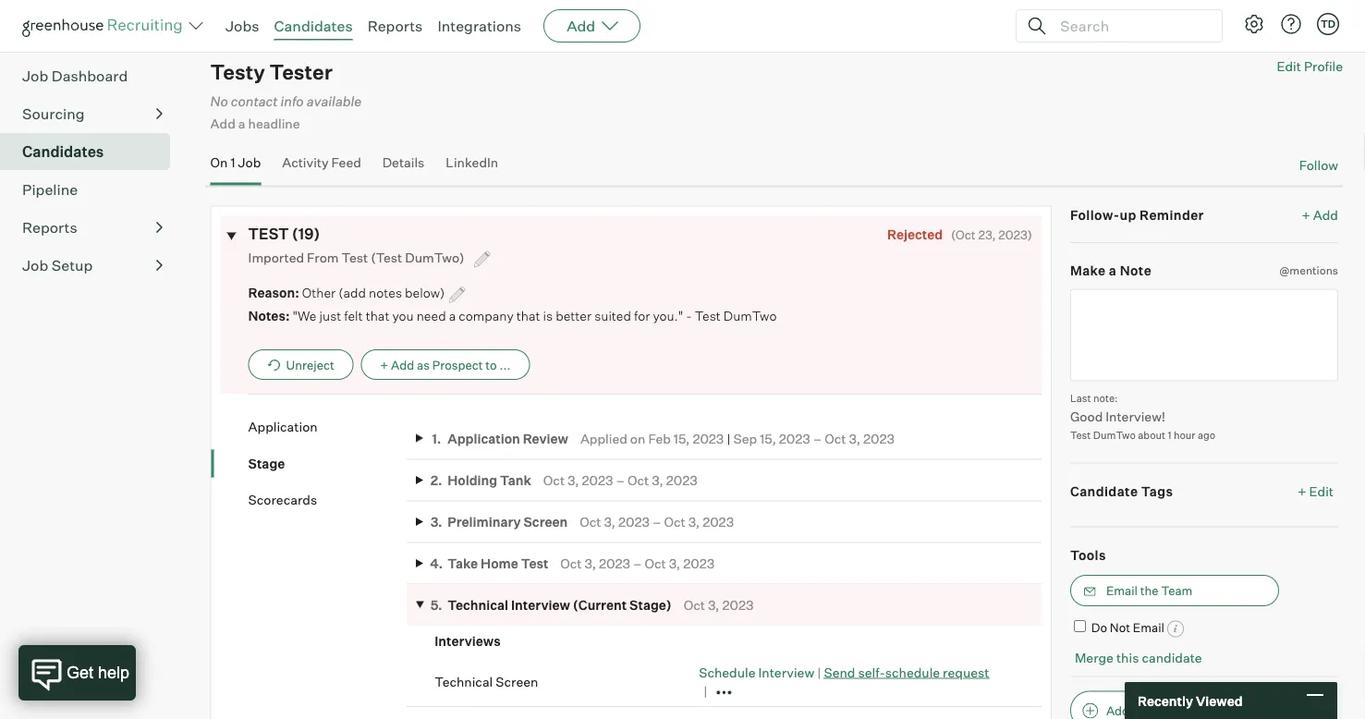 Task type: describe. For each thing, give the bounding box(es) containing it.
(19)
[[292, 225, 320, 243]]

-
[[686, 308, 692, 324]]

candidate
[[1142, 650, 1203, 666]]

0 vertical spatial reports link
[[368, 17, 423, 35]]

feb
[[649, 430, 671, 446]]

0 vertical spatial reports
[[368, 17, 423, 35]]

0 vertical spatial dumtwo
[[724, 308, 777, 324]]

send self-schedule request link
[[824, 664, 990, 680]]

take
[[448, 555, 478, 572]]

about
[[1139, 429, 1166, 441]]

1 vertical spatial screen
[[496, 674, 539, 690]]

notes:
[[248, 308, 290, 324]]

follow
[[1300, 157, 1339, 173]]

schedule interview link
[[699, 664, 815, 680]]

– right sep on the right bottom of the page
[[814, 430, 822, 446]]

rejected
[[888, 226, 943, 242]]

job setup
[[22, 256, 93, 275]]

integrations
[[438, 17, 522, 35]]

pipeline link
[[22, 179, 163, 201]]

this
[[1117, 650, 1140, 666]]

2 that from the left
[[517, 308, 541, 324]]

from
[[307, 249, 339, 265]]

tank
[[500, 472, 532, 488]]

0 horizontal spatial reports
[[22, 218, 77, 237]]

sep
[[734, 430, 758, 446]]

schedule
[[699, 664, 756, 680]]

suited
[[595, 308, 632, 324]]

self-
[[859, 664, 886, 680]]

review
[[523, 430, 569, 446]]

make a note
[[1071, 262, 1152, 279]]

Search text field
[[1056, 12, 1206, 39]]

stage link
[[248, 454, 407, 472]]

(test
[[371, 249, 402, 265]]

0 horizontal spatial edit
[[1278, 58, 1302, 75]]

recently
[[1138, 693, 1194, 709]]

testy
[[210, 59, 265, 85]]

you
[[393, 308, 414, 324]]

pipeline
[[22, 181, 78, 199]]

tester
[[270, 59, 333, 85]]

is
[[543, 308, 553, 324]]

reason: other (add notes below)
[[248, 285, 445, 301]]

good
[[1071, 408, 1103, 424]]

ago
[[1199, 429, 1216, 441]]

0 horizontal spatial reports link
[[22, 217, 163, 239]]

2 horizontal spatial to
[[1202, 703, 1213, 718]]

dashboard
[[52, 67, 128, 85]]

1 horizontal spatial ...
[[1216, 703, 1227, 718]]

testy tester no contact info available add a headline
[[210, 59, 362, 132]]

0 horizontal spatial application
[[248, 419, 318, 435]]

+ add as prospect to ... button
[[361, 349, 530, 380]]

1 vertical spatial edit
[[1310, 483, 1334, 499]]

info
[[281, 93, 304, 109]]

1 vertical spatial technical
[[435, 674, 493, 690]]

+ for + edit
[[1299, 483, 1307, 499]]

@mentions
[[1280, 263, 1339, 277]]

0 vertical spatial interview
[[511, 597, 570, 613]]

send
[[824, 664, 856, 680]]

back
[[32, 5, 62, 21]]

hour
[[1174, 429, 1196, 441]]

– up stage)
[[633, 555, 642, 572]]

0 vertical spatial ...
[[500, 357, 511, 372]]

oct down 1. application review applied on  feb 15, 2023 | sep 15, 2023 – oct 3, 2023
[[664, 514, 686, 530]]

you."
[[653, 308, 684, 324]]

+ for + add as prospect to ...
[[381, 357, 389, 372]]

+ add
[[1303, 207, 1339, 223]]

applied
[[581, 430, 628, 446]]

imported
[[248, 249, 304, 265]]

tags
[[1142, 483, 1174, 499]]

5.
[[431, 597, 443, 613]]

on 1 job link
[[210, 154, 261, 182]]

activity feed
[[282, 154, 361, 170]]

schedule
[[886, 664, 941, 680]]

test left (test
[[342, 249, 368, 265]]

the
[[1141, 583, 1159, 598]]

job setup link
[[22, 254, 163, 277]]

merge
[[1075, 650, 1114, 666]]

add inside 'popup button'
[[567, 17, 596, 35]]

30
[[1188, 4, 1205, 20]]

details
[[383, 154, 425, 170]]

1 vertical spatial email
[[1134, 620, 1165, 635]]

candidates inside candidates link
[[22, 143, 104, 161]]

1 15, from the left
[[674, 430, 690, 446]]

a for tester
[[238, 116, 246, 132]]

2 15, from the left
[[760, 430, 777, 446]]

notes
[[369, 285, 402, 301]]

1 vertical spatial a
[[1110, 262, 1117, 279]]

+ for + add
[[1303, 207, 1311, 223]]

1 that from the left
[[366, 308, 390, 324]]

unreject
[[286, 357, 334, 372]]

for
[[634, 308, 650, 324]]

Do Not Email checkbox
[[1074, 620, 1087, 632]]

+ edit link
[[1294, 478, 1339, 504]]

oct right "tank"
[[544, 472, 565, 488]]

add button
[[544, 9, 641, 43]]

0 horizontal spatial candidates link
[[22, 141, 163, 163]]

(add
[[339, 285, 366, 301]]

details link
[[383, 154, 425, 182]]

headline
[[248, 116, 300, 132]]

candidates
[[1210, 4, 1277, 20]]



Task type: locate. For each thing, give the bounding box(es) containing it.
15, right feb
[[674, 430, 690, 446]]

as down need
[[417, 357, 430, 372]]

4. take home test oct 3, 2023 – oct 3, 2023
[[430, 555, 715, 572]]

2. holding tank oct 3, 2023 – oct 3, 2023
[[431, 472, 698, 488]]

0 horizontal spatial ...
[[500, 357, 511, 372]]

0 horizontal spatial 1
[[231, 154, 235, 170]]

email the team button
[[1071, 575, 1280, 606]]

of
[[1172, 4, 1184, 20]]

0 horizontal spatial prospect
[[433, 357, 483, 372]]

application up 'holding'
[[448, 430, 520, 446]]

0 vertical spatial candidates link
[[274, 17, 353, 35]]

job up sourcing
[[22, 67, 48, 85]]

make
[[1071, 262, 1107, 279]]

email left the
[[1107, 583, 1138, 598]]

job right on
[[238, 154, 261, 170]]

reports left the integrations on the left
[[368, 17, 423, 35]]

+ add as prospect to ...
[[381, 357, 511, 372]]

2 vertical spatial to
[[1202, 703, 1213, 718]]

0 vertical spatial job
[[22, 67, 48, 85]]

1 vertical spatial dumtwo
[[1094, 429, 1136, 441]]

15,
[[674, 430, 690, 446], [760, 430, 777, 446]]

1 horizontal spatial prospect
[[1148, 703, 1199, 718]]

1 vertical spatial reports
[[22, 218, 77, 237]]

0 vertical spatial as
[[417, 357, 430, 372]]

to down "company"
[[486, 357, 497, 372]]

... right recently
[[1216, 703, 1227, 718]]

viewed
[[1197, 693, 1243, 709]]

a down contact
[[238, 116, 246, 132]]

0 vertical spatial a
[[238, 116, 246, 132]]

1 horizontal spatial candidates link
[[274, 17, 353, 35]]

notes: "we just felt that you need a company that is better suited for you." - test dumtwo
[[248, 308, 777, 324]]

reason:
[[248, 285, 299, 301]]

0 horizontal spatial a
[[238, 116, 246, 132]]

integrations link
[[438, 17, 522, 35]]

1 horizontal spatial |
[[818, 664, 822, 680]]

1 vertical spatial ...
[[1216, 703, 1227, 718]]

dumtwo right the -
[[724, 308, 777, 324]]

to
[[65, 5, 78, 21], [486, 357, 497, 372], [1202, 703, 1213, 718]]

1 vertical spatial candidates link
[[22, 141, 163, 163]]

stage
[[248, 455, 285, 471]]

test down good
[[1071, 429, 1092, 441]]

1 vertical spatial |
[[818, 664, 822, 680]]

0 horizontal spatial dumtwo
[[724, 308, 777, 324]]

2 horizontal spatial a
[[1110, 262, 1117, 279]]

1 horizontal spatial to
[[486, 357, 497, 372]]

23,
[[979, 227, 996, 242]]

test right home
[[521, 555, 549, 572]]

0 vertical spatial edit
[[1278, 58, 1302, 75]]

last note: good interview! test dumtwo               about 1 hour               ago
[[1071, 392, 1216, 441]]

reports link up job setup link
[[22, 217, 163, 239]]

oct down 3. preliminary screen oct 3, 2023 – oct 3, 2023
[[561, 555, 582, 572]]

1 vertical spatial job
[[238, 154, 261, 170]]

activity
[[282, 154, 329, 170]]

on
[[631, 430, 646, 446]]

| left sep on the right bottom of the page
[[727, 430, 731, 446]]

recently viewed
[[1138, 693, 1243, 709]]

1 vertical spatial candidates
[[22, 143, 104, 161]]

0 horizontal spatial that
[[366, 308, 390, 324]]

technical up interviews on the left
[[448, 597, 509, 613]]

oct 3, 2023
[[684, 597, 754, 613]]

request
[[943, 664, 990, 680]]

oct up 4. take home test oct 3, 2023 – oct 3, 2023
[[580, 514, 602, 530]]

email
[[1107, 583, 1138, 598], [1134, 620, 1165, 635]]

oct up stage)
[[645, 555, 667, 572]]

0 vertical spatial candidates
[[274, 17, 353, 35]]

add
[[567, 17, 596, 35], [210, 116, 236, 132], [1314, 207, 1339, 223], [391, 357, 414, 372], [1107, 703, 1130, 718]]

– down feb
[[653, 514, 662, 530]]

search
[[80, 5, 121, 21]]

reports link left the integrations on the left
[[368, 17, 423, 35]]

a for "we
[[449, 308, 456, 324]]

test inside last note: good interview! test dumtwo               about 1 hour               ago
[[1071, 429, 1092, 441]]

candidate
[[1071, 483, 1139, 499]]

candidates up tester at the top left of page
[[274, 17, 353, 35]]

reports down pipeline
[[22, 218, 77, 237]]

None text field
[[1071, 289, 1339, 381]]

jobs link
[[226, 17, 259, 35]]

application link
[[248, 418, 407, 436]]

0 vertical spatial to
[[65, 5, 78, 21]]

no
[[210, 93, 228, 109]]

candidates down sourcing
[[22, 143, 104, 161]]

1 horizontal spatial reports
[[368, 17, 423, 35]]

1 left hour
[[1168, 429, 1172, 441]]

interviews
[[435, 633, 501, 649]]

interview left send
[[759, 664, 815, 680]]

job for job setup
[[22, 256, 48, 275]]

email right not
[[1134, 620, 1165, 635]]

home
[[481, 555, 519, 572]]

1 right on
[[231, 154, 235, 170]]

configure image
[[1244, 13, 1266, 35]]

1 vertical spatial 1
[[1168, 429, 1172, 441]]

technical screen
[[435, 674, 539, 690]]

follow-up reminder
[[1071, 207, 1205, 223]]

screen down interviews on the left
[[496, 674, 539, 690]]

that left is
[[517, 308, 541, 324]]

1 horizontal spatial application
[[448, 430, 520, 446]]

application
[[248, 419, 318, 435], [448, 430, 520, 446]]

2 vertical spatial a
[[449, 308, 456, 324]]

need
[[417, 308, 446, 324]]

0 horizontal spatial candidates
[[22, 143, 104, 161]]

greenhouse recruiting image
[[22, 15, 189, 37]]

test
[[342, 249, 368, 265], [695, 308, 721, 324], [1071, 429, 1092, 441], [521, 555, 549, 572]]

0 horizontal spatial as
[[417, 357, 430, 372]]

dumtwo down interview!
[[1094, 429, 1136, 441]]

3. preliminary screen oct 3, 2023 – oct 3, 2023
[[431, 514, 734, 530]]

3.
[[431, 514, 443, 530]]

contact
[[231, 93, 278, 109]]

job for job dashboard
[[22, 67, 48, 85]]

+ inside '+ edit' link
[[1299, 483, 1307, 499]]

to right recently
[[1202, 703, 1213, 718]]

a right need
[[449, 308, 456, 324]]

+ edit
[[1299, 483, 1334, 499]]

merge this candidate
[[1075, 650, 1203, 666]]

back to search results
[[32, 5, 165, 21]]

1 vertical spatial to
[[486, 357, 497, 372]]

a inside testy tester no contact info available add a headline
[[238, 116, 246, 132]]

candidates link up tester at the top left of page
[[274, 17, 353, 35]]

+ inside + add link
[[1303, 207, 1311, 223]]

2.
[[431, 472, 443, 488]]

results
[[124, 5, 165, 21]]

1 horizontal spatial edit
[[1310, 483, 1334, 499]]

(current
[[573, 597, 627, 613]]

0 vertical spatial technical
[[448, 597, 509, 613]]

2 vertical spatial job
[[22, 256, 48, 275]]

technical down interviews on the left
[[435, 674, 493, 690]]

reminder
[[1140, 207, 1205, 223]]

oct right sep on the right bottom of the page
[[825, 430, 847, 446]]

scorecards
[[248, 492, 317, 508]]

interview!
[[1106, 408, 1166, 424]]

felt
[[344, 308, 363, 324]]

candidates link down sourcing link
[[22, 141, 163, 163]]

1 inside last note: good interview! test dumtwo               about 1 hour               ago
[[1168, 429, 1172, 441]]

4.
[[430, 555, 443, 572]]

last
[[1071, 392, 1092, 404]]

1 horizontal spatial reports link
[[368, 17, 423, 35]]

5. technical interview (current stage)
[[431, 597, 672, 613]]

td button
[[1318, 13, 1340, 35]]

email inside "button"
[[1107, 583, 1138, 598]]

4
[[1159, 4, 1168, 20]]

1 vertical spatial +
[[381, 357, 389, 372]]

(oct
[[952, 227, 976, 242]]

1 horizontal spatial dumtwo
[[1094, 429, 1136, 441]]

note
[[1121, 262, 1152, 279]]

0 horizontal spatial to
[[65, 5, 78, 21]]

0 vertical spatial |
[[727, 430, 731, 446]]

up
[[1120, 207, 1137, 223]]

1
[[231, 154, 235, 170], [1168, 429, 1172, 441]]

1 horizontal spatial 1
[[1168, 429, 1172, 441]]

2 vertical spatial +
[[1299, 483, 1307, 499]]

oct right stage)
[[684, 597, 706, 613]]

prospect
[[433, 357, 483, 372], [1148, 703, 1199, 718]]

test right the -
[[695, 308, 721, 324]]

setup
[[52, 256, 93, 275]]

a left note
[[1110, 262, 1117, 279]]

company
[[459, 308, 514, 324]]

add inside testy tester no contact info available add a headline
[[210, 116, 236, 132]]

a
[[238, 116, 246, 132], [1110, 262, 1117, 279], [449, 308, 456, 324]]

oct down on
[[628, 472, 649, 488]]

that right felt
[[366, 308, 390, 324]]

1 vertical spatial interview
[[759, 664, 815, 680]]

tools
[[1071, 547, 1107, 563]]

1 horizontal spatial 15,
[[760, 430, 777, 446]]

edit profile
[[1278, 58, 1344, 75]]

job left setup
[[22, 256, 48, 275]]

1 vertical spatial as
[[1133, 703, 1146, 718]]

test (19)
[[248, 225, 320, 243]]

1 vertical spatial prospect
[[1148, 703, 1199, 718]]

+ inside + add as prospect to ... button
[[381, 357, 389, 372]]

as down merge this candidate link
[[1133, 703, 1146, 718]]

0 vertical spatial email
[[1107, 583, 1138, 598]]

back to search results link
[[32, 5, 165, 21]]

job dashboard link
[[22, 65, 163, 87]]

edit profile link
[[1278, 58, 1344, 75]]

screen down 2. holding tank oct 3, 2023 – oct 3, 2023
[[524, 514, 568, 530]]

0 horizontal spatial interview
[[511, 597, 570, 613]]

0 horizontal spatial 15,
[[674, 430, 690, 446]]

to right back
[[65, 5, 78, 21]]

reports link
[[368, 17, 423, 35], [22, 217, 163, 239]]

linkedin
[[446, 154, 499, 170]]

0 horizontal spatial |
[[727, 430, 731, 446]]

1. application review applied on  feb 15, 2023 | sep 15, 2023 – oct 3, 2023
[[432, 430, 895, 446]]

... down "notes: "we just felt that you need a company that is better suited for you." - test dumtwo" on the top of page
[[500, 357, 511, 372]]

0 vertical spatial +
[[1303, 207, 1311, 223]]

| left send
[[818, 664, 822, 680]]

below)
[[405, 285, 445, 301]]

interview down 4. take home test oct 3, 2023 – oct 3, 2023
[[511, 597, 570, 613]]

– down applied
[[616, 472, 625, 488]]

team
[[1162, 583, 1193, 598]]

...
[[500, 357, 511, 372], [1216, 703, 1227, 718]]

0 vertical spatial prospect
[[433, 357, 483, 372]]

2023)
[[999, 227, 1033, 242]]

just
[[320, 308, 341, 324]]

1 horizontal spatial a
[[449, 308, 456, 324]]

1 horizontal spatial interview
[[759, 664, 815, 680]]

dumtwo inside last note: good interview! test dumtwo               about 1 hour               ago
[[1094, 429, 1136, 441]]

1 vertical spatial reports link
[[22, 217, 163, 239]]

0 vertical spatial 1
[[231, 154, 235, 170]]

candidates link
[[274, 17, 353, 35], [22, 141, 163, 163]]

1 horizontal spatial that
[[517, 308, 541, 324]]

1 horizontal spatial candidates
[[274, 17, 353, 35]]

that
[[366, 308, 390, 324], [517, 308, 541, 324]]

0 vertical spatial screen
[[524, 514, 568, 530]]

1 horizontal spatial as
[[1133, 703, 1146, 718]]

+ add link
[[1303, 206, 1339, 224]]

application up stage
[[248, 419, 318, 435]]

+
[[1303, 207, 1311, 223], [381, 357, 389, 372], [1299, 483, 1307, 499]]

test
[[248, 225, 289, 243]]

"we
[[293, 308, 317, 324]]

15, right sep on the right bottom of the page
[[760, 430, 777, 446]]

not
[[1110, 620, 1131, 635]]



Task type: vqa. For each thing, say whether or not it's contained in the screenshot.
EMAIL THE TEAM
yes



